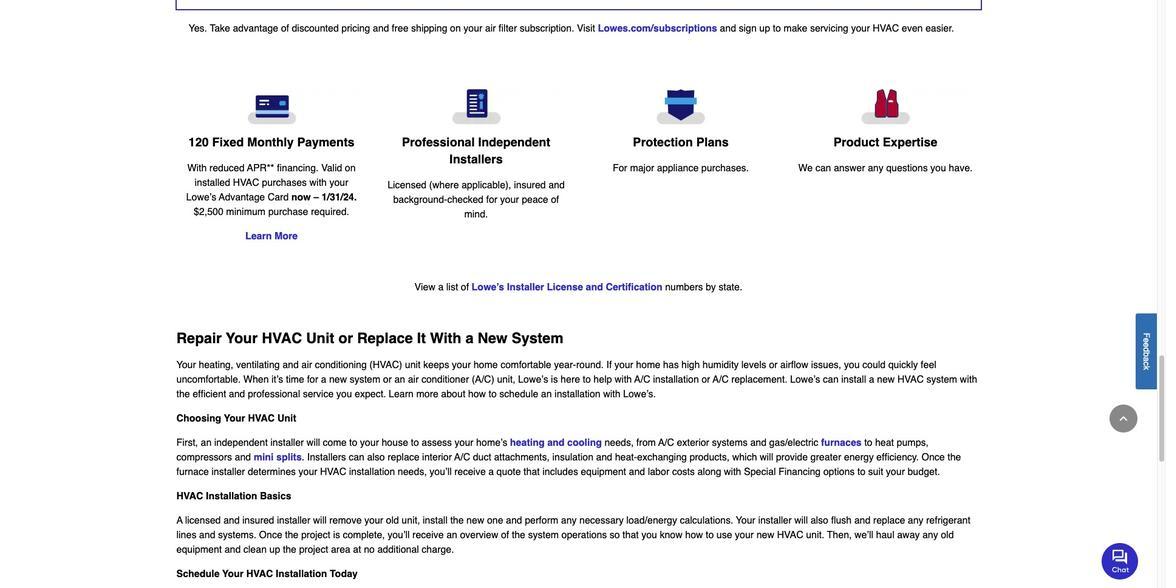 Task type: locate. For each thing, give the bounding box(es) containing it.
0 horizontal spatial for
[[307, 374, 319, 385]]

the up 'schedule your hvac installation today' at bottom left
[[283, 545, 297, 555]]

financing.
[[277, 163, 319, 174]]

perform
[[525, 515, 559, 526]]

0 horizontal spatial receive
[[413, 530, 444, 541]]

also down house at the left bottom of the page
[[367, 452, 385, 463]]

0 vertical spatial you'll
[[430, 467, 452, 478]]

0 vertical spatial learn
[[245, 231, 272, 242]]

schedule
[[177, 569, 220, 580]]

1 vertical spatial installation
[[276, 569, 327, 580]]

0 vertical spatial that
[[524, 467, 540, 478]]

insured inside the a licensed and insured installer will remove your old unit, install the new one and perform any necessary load/energy calculations. your installer will also flush and replace any refrigerant lines and systems. once the project is complete, you'll receive an overview of the system operations so that you know how to use your new hvac unit. then, we'll haul away any old equipment and clean up the project area at no additional charge.
[[243, 515, 274, 526]]

0 horizontal spatial on
[[345, 163, 356, 174]]

year-
[[554, 360, 577, 371]]

easier.
[[926, 23, 955, 34]]

unit up "conditioning"
[[306, 330, 335, 347]]

installers down "come"
[[307, 452, 346, 463]]

1 vertical spatial how
[[686, 530, 704, 541]]

1 vertical spatial also
[[811, 515, 829, 526]]

can
[[816, 163, 832, 174], [823, 374, 839, 385], [349, 452, 365, 463]]

0 horizontal spatial how
[[468, 389, 486, 400]]

1 vertical spatial installers
[[307, 452, 346, 463]]

free
[[392, 23, 409, 34]]

system up expect.
[[350, 374, 381, 385]]

1 vertical spatial up
[[270, 545, 280, 555]]

0 vertical spatial for
[[486, 194, 498, 205]]

purchases
[[262, 177, 307, 188]]

your inside the a licensed and insured installer will remove your old unit, install the new one and perform any necessary load/energy calculations. your installer will also flush and replace any refrigerant lines and systems. once the project is complete, you'll receive an overview of the system operations so that you know how to use your new hvac unit. then, we'll haul away any old equipment and clean up the project area at no additional charge.
[[736, 515, 756, 526]]

that
[[524, 467, 540, 478], [623, 530, 639, 541]]

project left "area"
[[299, 545, 328, 555]]

to
[[773, 23, 781, 34], [583, 374, 591, 385], [489, 389, 497, 400], [349, 438, 358, 449], [411, 438, 419, 449], [865, 438, 873, 449], [858, 467, 866, 478], [706, 530, 714, 541]]

insured for installer
[[243, 515, 274, 526]]

your left the peace at the top
[[501, 194, 519, 205]]

1 horizontal spatial up
[[760, 23, 771, 34]]

1 vertical spatial for
[[307, 374, 319, 385]]

install down could
[[842, 374, 867, 385]]

1 vertical spatial installation
[[555, 389, 601, 400]]

home left the has
[[637, 360, 661, 371]]

project
[[301, 530, 331, 541], [299, 545, 328, 555]]

air
[[485, 23, 496, 34], [302, 360, 312, 371], [408, 374, 419, 385]]

0 vertical spatial air
[[485, 23, 496, 34]]

0 vertical spatial old
[[386, 515, 399, 526]]

0 horizontal spatial up
[[270, 545, 280, 555]]

0 horizontal spatial installers
[[307, 452, 346, 463]]

a blue badge icon. image
[[589, 89, 774, 125]]

1 vertical spatial install
[[423, 515, 448, 526]]

0 vertical spatial installation
[[653, 374, 699, 385]]

0 horizontal spatial needs,
[[398, 467, 427, 478]]

your up duct
[[455, 438, 474, 449]]

1 vertical spatial on
[[345, 163, 356, 174]]

1 horizontal spatial on
[[450, 23, 461, 34]]

(where
[[429, 180, 459, 191]]

lowe's right 'list'
[[472, 282, 505, 293]]

1 vertical spatial equipment
[[177, 545, 222, 555]]

1 horizontal spatial unit
[[306, 330, 335, 347]]

will
[[307, 438, 320, 449], [760, 452, 774, 463], [313, 515, 327, 526], [795, 515, 808, 526]]

equipment down lines
[[177, 545, 222, 555]]

your right use
[[735, 530, 754, 541]]

lines
[[177, 530, 197, 541]]

repair your hvac unit or replace it with a new system
[[177, 330, 564, 347]]

0 vertical spatial with
[[187, 163, 207, 174]]

can right .
[[349, 452, 365, 463]]

equipment inside . installers can also replace interior a/c duct attachments, insulation and heat-exchanging products, which will provide greater energy efficiency. once the furnace installer determines your hvac installation needs, you'll receive a quote that includes equipment and labor costs along with special financing options to suit your budget.
[[581, 467, 627, 478]]

0 vertical spatial unit,
[[497, 374, 516, 385]]

hvac left even
[[873, 23, 900, 34]]

1 vertical spatial receive
[[413, 530, 444, 541]]

insured for and
[[514, 180, 546, 191]]

0 vertical spatial insured
[[514, 180, 546, 191]]

now
[[292, 192, 311, 203]]

0 horizontal spatial replace
[[388, 452, 420, 463]]

0 horizontal spatial old
[[386, 515, 399, 526]]

once up budget.
[[922, 452, 945, 463]]

1 horizontal spatial once
[[922, 452, 945, 463]]

time
[[286, 374, 304, 385]]

will up special
[[760, 452, 774, 463]]

is left here at the bottom left
[[551, 374, 558, 385]]

a
[[438, 282, 444, 293], [466, 330, 474, 347], [1143, 357, 1152, 362], [321, 374, 327, 385], [869, 374, 875, 385], [489, 467, 494, 478]]

1 horizontal spatial for
[[486, 194, 498, 205]]

1 horizontal spatial system
[[528, 530, 559, 541]]

0 vertical spatial receive
[[455, 467, 486, 478]]

a down could
[[869, 374, 875, 385]]

is inside the a licensed and insured installer will remove your old unit, install the new one and perform any necessary load/energy calculations. your installer will also flush and replace any refrigerant lines and systems. once the project is complete, you'll receive an overview of the system operations so that you know how to use your new hvac unit. then, we'll haul away any old equipment and clean up the project area at no additional charge.
[[333, 530, 340, 541]]

up right the clean
[[270, 545, 280, 555]]

0 vertical spatial install
[[842, 374, 867, 385]]

to left heat
[[865, 438, 873, 449]]

subscription.
[[520, 23, 575, 34]]

the up overview
[[451, 515, 464, 526]]

flush
[[832, 515, 852, 526]]

0 vertical spatial equipment
[[581, 467, 627, 478]]

installer up hvac installation basics
[[212, 467, 245, 478]]

a left new
[[466, 330, 474, 347]]

receive up charge. on the bottom of page
[[413, 530, 444, 541]]

learn left more
[[389, 389, 414, 400]]

greater
[[811, 452, 842, 463]]

new up overview
[[467, 515, 485, 526]]

special
[[744, 467, 776, 478]]

1 horizontal spatial replace
[[874, 515, 906, 526]]

house
[[382, 438, 408, 449]]

any right 'answer'
[[868, 163, 884, 174]]

will up unit.
[[795, 515, 808, 526]]

1 vertical spatial air
[[302, 360, 312, 371]]

a lowe's red vest icon. image
[[793, 89, 979, 125]]

1 vertical spatial needs,
[[398, 467, 427, 478]]

uncomfortable.
[[177, 374, 241, 385]]

unit
[[306, 330, 335, 347], [278, 413, 296, 424]]

unit for choosing
[[278, 413, 296, 424]]

1 vertical spatial unit,
[[402, 515, 420, 526]]

on right shipping
[[450, 23, 461, 34]]

hvac left unit.
[[778, 530, 804, 541]]

once inside the a licensed and insured installer will remove your old unit, install the new one and perform any necessary load/energy calculations. your installer will also flush and replace any refrigerant lines and systems. once the project is complete, you'll receive an overview of the system operations so that you know how to use your new hvac unit. then, we'll haul away any old equipment and clean up the project area at no additional charge.
[[259, 530, 282, 541]]

monthly
[[247, 136, 294, 150]]

how inside your heating, ventilating and air conditioning (hvac) unit keeps your home comfortable year-round. if your home has high humidity levels or airflow issues, you could quickly feel uncomfortable. when it's time for a new system or an air conditioner (a/c) unit, lowe's is here to help with a/c installation or a/c replacement. lowe's can install a new hvac system with the efficient and professional service you expect. learn more about how to schedule an installation with lowe's.
[[468, 389, 486, 400]]

and inside "licensed (where applicable), insured and background-checked for your peace of mind."
[[549, 180, 565, 191]]

installation up licensed
[[206, 491, 257, 502]]

hvac
[[873, 23, 900, 34], [233, 177, 259, 188], [262, 330, 302, 347], [898, 374, 924, 385], [248, 413, 275, 424], [320, 467, 347, 478], [177, 491, 203, 502], [778, 530, 804, 541], [246, 569, 273, 580]]

any up the operations
[[561, 515, 577, 526]]

to left use
[[706, 530, 714, 541]]

hvac inside the a licensed and insured installer will remove your old unit, install the new one and perform any necessary load/energy calculations. your installer will also flush and replace any refrigerant lines and systems. once the project is complete, you'll receive an overview of the system operations so that you know how to use your new hvac unit. then, we'll haul away any old equipment and clean up the project area at no additional charge.
[[778, 530, 804, 541]]

0 vertical spatial unit
[[306, 330, 335, 347]]

0 vertical spatial can
[[816, 163, 832, 174]]

2 e from the top
[[1143, 343, 1152, 347]]

the inside . installers can also replace interior a/c duct attachments, insulation and heat-exchanging products, which will provide greater energy efficiency. once the furnace installer determines your hvac installation needs, you'll receive a quote that includes equipment and labor costs along with special financing options to suit your budget.
[[948, 452, 962, 463]]

an
[[395, 374, 406, 385], [541, 389, 552, 400], [201, 438, 212, 449], [447, 530, 458, 541]]

licensed (where applicable), insured and background-checked for your peace of mind.
[[388, 180, 565, 220]]

0 vertical spatial installers
[[450, 153, 503, 167]]

0 vertical spatial how
[[468, 389, 486, 400]]

0 horizontal spatial install
[[423, 515, 448, 526]]

lowe's up $2,500 on the left top of the page
[[186, 192, 216, 203]]

1 horizontal spatial receive
[[455, 467, 486, 478]]

replace down house at the left bottom of the page
[[388, 452, 420, 463]]

answer
[[834, 163, 866, 174]]

0 vertical spatial replace
[[388, 452, 420, 463]]

use
[[717, 530, 733, 541]]

furnace
[[177, 467, 209, 478]]

1 horizontal spatial installers
[[450, 153, 503, 167]]

hvac down "come"
[[320, 467, 347, 478]]

0 vertical spatial is
[[551, 374, 558, 385]]

with reduced apr** financing. valid on installed hvac purchases with your lowe's advantage card
[[186, 163, 356, 203]]

you'll inside . installers can also replace interior a/c duct attachments, insulation and heat-exchanging products, which will provide greater energy efficiency. once the furnace installer determines your hvac installation needs, you'll receive a quote that includes equipment and labor costs along with special financing options to suit your budget.
[[430, 467, 452, 478]]

project down "remove"
[[301, 530, 331, 541]]

120 fixed monthly payments
[[189, 136, 355, 150]]

which
[[733, 452, 758, 463]]

shipping
[[411, 23, 448, 34]]

equipment
[[581, 467, 627, 478], [177, 545, 222, 555]]

choosing your hvac unit
[[177, 413, 296, 424]]

how down calculations.
[[686, 530, 704, 541]]

of down one
[[501, 530, 509, 541]]

old up additional
[[386, 515, 399, 526]]

with inside with reduced apr** financing. valid on installed hvac purchases with your lowe's advantage card
[[187, 163, 207, 174]]

1 horizontal spatial home
[[637, 360, 661, 371]]

conditioner
[[422, 374, 469, 385]]

air down unit in the bottom of the page
[[408, 374, 419, 385]]

1 horizontal spatial air
[[408, 374, 419, 385]]

can inside your heating, ventilating and air conditioning (hvac) unit keeps your home comfortable year-round. if your home has high humidity levels or airflow issues, you could quickly feel uncomfortable. when it's time for a new system or an air conditioner (a/c) unit, lowe's is here to help with a/c installation or a/c replacement. lowe's can install a new hvac system with the efficient and professional service you expect. learn more about how to schedule an installation with lowe's.
[[823, 374, 839, 385]]

unit, inside your heating, ventilating and air conditioning (hvac) unit keeps your home comfortable year-round. if your home has high humidity levels or airflow issues, you could quickly feel uncomfortable. when it's time for a new system or an air conditioner (a/c) unit, lowe's is here to help with a/c installation or a/c replacement. lowe's can install a new hvac system with the efficient and professional service you expect. learn more about how to schedule an installation with lowe's.
[[497, 374, 516, 385]]

1 horizontal spatial insured
[[514, 180, 546, 191]]

is up "area"
[[333, 530, 340, 541]]

0 horizontal spatial is
[[333, 530, 340, 541]]

1 home from the left
[[474, 360, 498, 371]]

0 vertical spatial once
[[922, 452, 945, 463]]

on
[[450, 23, 461, 34], [345, 163, 356, 174]]

airflow
[[781, 360, 809, 371]]

expertise
[[883, 136, 938, 150]]

–
[[314, 192, 319, 203]]

your down 'efficiency.'
[[887, 467, 906, 478]]

0 horizontal spatial air
[[302, 360, 312, 371]]

2 vertical spatial installation
[[349, 467, 395, 478]]

installers inside the professional independent installers
[[450, 153, 503, 167]]

0 horizontal spatial also
[[367, 452, 385, 463]]

a down duct
[[489, 467, 494, 478]]

1 horizontal spatial you'll
[[430, 467, 452, 478]]

1 vertical spatial you'll
[[388, 530, 410, 541]]

purchase
[[268, 207, 308, 218]]

hvac up advantage
[[233, 177, 259, 188]]

k
[[1143, 366, 1152, 370]]

system down feel
[[927, 374, 958, 385]]

a licensed and insured installer will remove your old unit, install the new one and perform any necessary load/energy calculations. your installer will also flush and replace any refrigerant lines and systems. once the project is complete, you'll receive an overview of the system operations so that you know how to use your new hvac unit. then, we'll haul away any old equipment and clean up the project area at no additional charge.
[[177, 515, 971, 555]]

to inside the a licensed and insured installer will remove your old unit, install the new one and perform any necessary load/energy calculations. your installer will also flush and replace any refrigerant lines and systems. once the project is complete, you'll receive an overview of the system operations so that you know how to use your new hvac unit. then, we'll haul away any old equipment and clean up the project area at no additional charge.
[[706, 530, 714, 541]]

1 horizontal spatial unit,
[[497, 374, 516, 385]]

your for schedule
[[222, 569, 244, 580]]

insured inside "licensed (where applicable), insured and background-checked for your peace of mind."
[[514, 180, 546, 191]]

systems
[[712, 438, 748, 449]]

e up b
[[1143, 343, 1152, 347]]

help
[[594, 374, 612, 385]]

basics
[[260, 491, 291, 502]]

1 vertical spatial can
[[823, 374, 839, 385]]

your for repair
[[226, 330, 258, 347]]

lowe's installer license and certification link
[[472, 282, 663, 293]]

compressors
[[177, 452, 232, 463]]

1 vertical spatial learn
[[389, 389, 414, 400]]

installation down the has
[[653, 374, 699, 385]]

installers
[[450, 153, 503, 167], [307, 452, 346, 463]]

1 vertical spatial unit
[[278, 413, 296, 424]]

new down could
[[878, 374, 895, 385]]

from
[[637, 438, 656, 449]]

0 horizontal spatial unit,
[[402, 515, 420, 526]]

is inside your heating, ventilating and air conditioning (hvac) unit keeps your home comfortable year-round. if your home has high humidity levels or airflow issues, you could quickly feel uncomfortable. when it's time for a new system or an air conditioner (a/c) unit, lowe's is here to help with a/c installation or a/c replacement. lowe's can install a new hvac system with the efficient and professional service you expect. learn more about how to schedule an installation with lowe's.
[[551, 374, 558, 385]]

how down the (a/c)
[[468, 389, 486, 400]]

to left make at the top right of the page
[[773, 23, 781, 34]]

charge.
[[422, 545, 454, 555]]

2 horizontal spatial installation
[[653, 374, 699, 385]]

lowe's down airflow
[[791, 374, 821, 385]]

of right the peace at the top
[[551, 194, 559, 205]]

we
[[799, 163, 813, 174]]

your up uncomfortable.
[[177, 360, 196, 371]]

heat
[[876, 438, 895, 449]]

once inside . installers can also replace interior a/c duct attachments, insulation and heat-exchanging products, which will provide greater energy efficiency. once the furnace installer determines your hvac installation needs, you'll receive a quote that includes equipment and labor costs along with special financing options to suit your budget.
[[922, 452, 945, 463]]

unit, up additional
[[402, 515, 420, 526]]

the left efficient
[[177, 389, 190, 400]]

also inside the a licensed and insured installer will remove your old unit, install the new one and perform any necessary load/energy calculations. your installer will also flush and replace any refrigerant lines and systems. once the project is complete, you'll receive an overview of the system operations so that you know how to use your new hvac unit. then, we'll haul away any old equipment and clean up the project area at no additional charge.
[[811, 515, 829, 526]]

0 horizontal spatial that
[[524, 467, 540, 478]]

1 vertical spatial insured
[[243, 515, 274, 526]]

once
[[922, 452, 945, 463], [259, 530, 282, 541]]

1 horizontal spatial with
[[430, 330, 462, 347]]

unit down professional
[[278, 413, 296, 424]]

0 vertical spatial on
[[450, 23, 461, 34]]

come
[[323, 438, 347, 449]]

1 horizontal spatial needs,
[[605, 438, 634, 449]]

learn down 'minimum'
[[245, 231, 272, 242]]

mini splits link
[[254, 452, 302, 463]]

1 vertical spatial once
[[259, 530, 282, 541]]

1 horizontal spatial is
[[551, 374, 558, 385]]

you'll down interior
[[430, 467, 452, 478]]

list
[[447, 282, 458, 293]]

installers inside . installers can also replace interior a/c duct attachments, insulation and heat-exchanging products, which will provide greater energy efficiency. once the furnace installer determines your hvac installation needs, you'll receive a quote that includes equipment and labor costs along with special financing options to suit your budget.
[[307, 452, 346, 463]]

installation down house at the left bottom of the page
[[349, 467, 395, 478]]

0 horizontal spatial insured
[[243, 515, 274, 526]]

also inside . installers can also replace interior a/c duct attachments, insulation and heat-exchanging products, which will provide greater energy efficiency. once the furnace installer determines your hvac installation needs, you'll receive a quote that includes equipment and labor costs along with special financing options to suit your budget.
[[367, 452, 385, 463]]

insured up systems.
[[243, 515, 274, 526]]

0 horizontal spatial once
[[259, 530, 282, 541]]

or down the (hvac)
[[383, 374, 392, 385]]

new
[[478, 330, 508, 347]]

home up the (a/c)
[[474, 360, 498, 371]]

questions
[[887, 163, 928, 174]]

has
[[664, 360, 679, 371]]

visit
[[577, 23, 596, 34]]

can inside . installers can also replace interior a/c duct attachments, insulation and heat-exchanging products, which will provide greater energy efficiency. once the furnace installer determines your hvac installation needs, you'll receive a quote that includes equipment and labor costs along with special financing options to suit your budget.
[[349, 452, 365, 463]]

mind.
[[465, 209, 488, 220]]

first, an independent installer will come to your house to assess your home's heating and cooling needs, from a/c exterior systems and gas/electric furnaces
[[177, 438, 862, 449]]

needs, up heat-
[[605, 438, 634, 449]]

0 horizontal spatial unit
[[278, 413, 296, 424]]

1 vertical spatial that
[[623, 530, 639, 541]]

operations
[[562, 530, 607, 541]]

unit.
[[807, 530, 825, 541]]

and
[[373, 23, 389, 34], [720, 23, 737, 34], [549, 180, 565, 191], [586, 282, 603, 293], [283, 360, 299, 371], [229, 389, 245, 400], [548, 438, 565, 449], [751, 438, 767, 449], [235, 452, 251, 463], [596, 452, 613, 463], [629, 467, 646, 478], [224, 515, 240, 526], [506, 515, 522, 526], [855, 515, 871, 526], [199, 530, 215, 541], [225, 545, 241, 555]]

independent
[[214, 438, 268, 449]]

0 horizontal spatial installation
[[349, 467, 395, 478]]

1 vertical spatial is
[[333, 530, 340, 541]]

choosing
[[177, 413, 221, 424]]

can down 'issues,'
[[823, 374, 839, 385]]

you
[[931, 163, 947, 174], [845, 360, 860, 371], [337, 389, 352, 400], [642, 530, 658, 541]]

f e e d b a c k
[[1143, 333, 1152, 370]]

an up charge. on the bottom of page
[[447, 530, 458, 541]]

1 horizontal spatial old
[[942, 530, 954, 541]]

on right valid in the top left of the page
[[345, 163, 356, 174]]

furnaces link
[[822, 438, 862, 449]]

equipment down heat-
[[581, 467, 627, 478]]

replace inside the a licensed and insured installer will remove your old unit, install the new one and perform any necessary load/energy calculations. your installer will also flush and replace any refrigerant lines and systems. once the project is complete, you'll receive an overview of the system operations so that you know how to use your new hvac unit. then, we'll haul away any old equipment and clean up the project area at no additional charge.
[[874, 515, 906, 526]]

installer inside . installers can also replace interior a/c duct attachments, insulation and heat-exchanging products, which will provide greater energy efficiency. once the furnace installer determines your hvac installation needs, you'll receive a quote that includes equipment and labor costs along with special financing options to suit your budget.
[[212, 467, 245, 478]]

0 vertical spatial installation
[[206, 491, 257, 502]]

or
[[339, 330, 353, 347], [769, 360, 778, 371], [383, 374, 392, 385], [702, 374, 711, 385]]

your for choosing
[[224, 413, 245, 424]]

the right 'efficiency.'
[[948, 452, 962, 463]]

hvac down professional
[[248, 413, 275, 424]]

your inside your heating, ventilating and air conditioning (hvac) unit keeps your home comfortable year-round. if your home has high humidity levels or airflow issues, you could quickly feel uncomfortable. when it's time for a new system or an air conditioner (a/c) unit, lowe's is here to help with a/c installation or a/c replacement. lowe's can install a new hvac system with the efficient and professional service you expect. learn more about how to schedule an installation with lowe's.
[[177, 360, 196, 371]]

needs, down interior
[[398, 467, 427, 478]]

hvac down quickly
[[898, 374, 924, 385]]

0 horizontal spatial with
[[187, 163, 207, 174]]

you'll
[[430, 467, 452, 478], [388, 530, 410, 541]]

installer
[[271, 438, 304, 449], [212, 467, 245, 478], [277, 515, 311, 526], [759, 515, 792, 526]]

haul
[[877, 530, 895, 541]]

0 horizontal spatial equipment
[[177, 545, 222, 555]]

1 horizontal spatial equipment
[[581, 467, 627, 478]]

your
[[464, 23, 483, 34], [852, 23, 871, 34], [330, 177, 349, 188], [501, 194, 519, 205], [452, 360, 471, 371], [615, 360, 634, 371], [360, 438, 379, 449], [455, 438, 474, 449], [299, 467, 318, 478], [887, 467, 906, 478], [365, 515, 384, 526], [735, 530, 754, 541]]

replace up haul
[[874, 515, 906, 526]]

receive inside the a licensed and insured installer will remove your old unit, install the new one and perform any necessary load/energy calculations. your installer will also flush and replace any refrigerant lines and systems. once the project is complete, you'll receive an overview of the system operations so that you know how to use your new hvac unit. then, we'll haul away any old equipment and clean up the project area at no additional charge.
[[413, 530, 444, 541]]

installer down basics
[[277, 515, 311, 526]]

0 horizontal spatial home
[[474, 360, 498, 371]]

a/c inside . installers can also replace interior a/c duct attachments, insulation and heat-exchanging products, which will provide greater energy efficiency. once the furnace installer determines your hvac installation needs, you'll receive a quote that includes equipment and labor costs along with special financing options to suit your budget.
[[455, 452, 471, 463]]

installation down here at the bottom left
[[555, 389, 601, 400]]

120
[[189, 136, 209, 150]]

1 horizontal spatial learn
[[389, 389, 414, 400]]

receive inside . installers can also replace interior a/c duct attachments, insulation and heat-exchanging products, which will provide greater energy efficiency. once the furnace installer determines your hvac installation needs, you'll receive a quote that includes equipment and labor costs along with special financing options to suit your budget.
[[455, 467, 486, 478]]

installer up "splits"
[[271, 438, 304, 449]]

0 horizontal spatial you'll
[[388, 530, 410, 541]]

your up independent
[[224, 413, 245, 424]]

2 vertical spatial air
[[408, 374, 419, 385]]

for down applicable),
[[486, 194, 498, 205]]



Task type: describe. For each thing, give the bounding box(es) containing it.
0 horizontal spatial installation
[[206, 491, 257, 502]]

here
[[561, 374, 580, 385]]

the inside your heating, ventilating and air conditioning (hvac) unit keeps your home comfortable year-round. if your home has high humidity levels or airflow issues, you could quickly feel uncomfortable. when it's time for a new system or an air conditioner (a/c) unit, lowe's is here to help with a/c installation or a/c replacement. lowe's can install a new hvac system with the efficient and professional service you expect. learn more about how to schedule an installation with lowe's.
[[177, 389, 190, 400]]

your inside "licensed (where applicable), insured and background-checked for your peace of mind."
[[501, 194, 519, 205]]

a dark blue background check icon. image
[[384, 89, 569, 125]]

hvac inside with reduced apr** financing. valid on installed hvac purchases with your lowe's advantage card
[[233, 177, 259, 188]]

that inside . installers can also replace interior a/c duct attachments, insulation and heat-exchanging products, which will provide greater energy efficiency. once the furnace installer determines your hvac installation needs, you'll receive a quote that includes equipment and labor costs along with special financing options to suit your budget.
[[524, 467, 540, 478]]

a up service
[[321, 374, 327, 385]]

background-
[[393, 194, 448, 205]]

for inside "licensed (where applicable), insured and background-checked for your peace of mind."
[[486, 194, 498, 205]]

chat invite button image
[[1102, 542, 1140, 580]]

you right service
[[337, 389, 352, 400]]

issues,
[[812, 360, 842, 371]]

and inside to heat pumps, compressors and
[[235, 452, 251, 463]]

a/c up lowe's. at the bottom of page
[[635, 374, 651, 385]]

apr**
[[247, 163, 274, 174]]

load/energy
[[627, 515, 678, 526]]

system inside the a licensed and insured installer will remove your old unit, install the new one and perform any necessary load/energy calculations. your installer will also flush and replace any refrigerant lines and systems. once the project is complete, you'll receive an overview of the system operations so that you know how to use your new hvac unit. then, we'll haul away any old equipment and clean up the project area at no additional charge.
[[528, 530, 559, 541]]

with inside with reduced apr** financing. valid on installed hvac purchases with your lowe's advantage card
[[310, 177, 327, 188]]

your left filter in the top of the page
[[464, 23, 483, 34]]

to right "come"
[[349, 438, 358, 449]]

lowe's down comfortable
[[518, 374, 549, 385]]

professional
[[402, 136, 475, 150]]

1 vertical spatial old
[[942, 530, 954, 541]]

major
[[630, 163, 655, 174]]

to right house at the left bottom of the page
[[411, 438, 419, 449]]

cooling
[[568, 438, 602, 449]]

first,
[[177, 438, 198, 449]]

for
[[613, 163, 628, 174]]

to down the (a/c)
[[489, 389, 497, 400]]

you left could
[[845, 360, 860, 371]]

your up complete,
[[365, 515, 384, 526]]

the down basics
[[285, 530, 299, 541]]

hvac down the clean
[[246, 569, 273, 580]]

protection
[[633, 136, 693, 150]]

of inside "licensed (where applicable), insured and background-checked for your peace of mind."
[[551, 194, 559, 205]]

that inside the a licensed and insured installer will remove your old unit, install the new one and perform any necessary load/energy calculations. your installer will also flush and replace any refrigerant lines and systems. once the project is complete, you'll receive an overview of the system operations so that you know how to use your new hvac unit. then, we'll haul away any old equipment and clean up the project area at no additional charge.
[[623, 530, 639, 541]]

hvac down furnace
[[177, 491, 203, 502]]

pumps,
[[897, 438, 929, 449]]

minimum
[[226, 207, 266, 218]]

make
[[784, 23, 808, 34]]

professional independent installers
[[402, 136, 551, 167]]

2 horizontal spatial air
[[485, 23, 496, 34]]

your right 'servicing'
[[852, 23, 871, 34]]

heat-
[[615, 452, 638, 463]]

. installers can also replace interior a/c duct attachments, insulation and heat-exchanging products, which will provide greater energy efficiency. once the furnace installer determines your hvac installation needs, you'll receive a quote that includes equipment and labor costs along with special financing options to suit your budget.
[[177, 452, 962, 478]]

about
[[441, 389, 466, 400]]

yes. take advantage of discounted pricing and free shipping on your air filter subscription. visit lowes.com/subscriptions and sign up to make servicing your hvac even easier.
[[189, 23, 955, 34]]

a
[[177, 515, 183, 526]]

overview
[[460, 530, 499, 541]]

installation inside . installers can also replace interior a/c duct attachments, insulation and heat-exchanging products, which will provide greater energy efficiency. once the furnace installer determines your hvac installation needs, you'll receive a quote that includes equipment and labor costs along with special financing options to suit your budget.
[[349, 467, 395, 478]]

even
[[902, 23, 923, 34]]

numbers
[[666, 282, 703, 293]]

product expertise
[[834, 136, 938, 150]]

of right advantage on the left top of the page
[[281, 23, 289, 34]]

a inside . installers can also replace interior a/c duct attachments, insulation and heat-exchanging products, which will provide greater energy efficiency. once the furnace installer determines your hvac installation needs, you'll receive a quote that includes equipment and labor costs along with special financing options to suit your budget.
[[489, 467, 494, 478]]

an right 'schedule'
[[541, 389, 552, 400]]

1 vertical spatial with
[[430, 330, 462, 347]]

expect.
[[355, 389, 386, 400]]

it
[[417, 330, 426, 347]]

product
[[834, 136, 880, 150]]

0 horizontal spatial system
[[350, 374, 381, 385]]

plans
[[697, 136, 729, 150]]

you left have.
[[931, 163, 947, 174]]

pricing
[[342, 23, 370, 34]]

will left "come"
[[307, 438, 320, 449]]

calculations.
[[680, 515, 734, 526]]

card
[[268, 192, 289, 203]]

hvac up ventilating
[[262, 330, 302, 347]]

of inside the a licensed and insured installer will remove your old unit, install the new one and perform any necessary load/energy calculations. your installer will also flush and replace any refrigerant lines and systems. once the project is complete, you'll receive an overview of the system operations so that you know how to use your new hvac unit. then, we'll haul away any old equipment and clean up the project area at no additional charge.
[[501, 530, 509, 541]]

new right use
[[757, 530, 775, 541]]

scroll to top element
[[1110, 405, 1138, 433]]

your up the "conditioner"
[[452, 360, 471, 371]]

budget.
[[908, 467, 941, 478]]

install inside the a licensed and insured installer will remove your old unit, install the new one and perform any necessary load/energy calculations. your installer will also flush and replace any refrigerant lines and systems. once the project is complete, you'll receive an overview of the system operations so that you know how to use your new hvac unit. then, we'll haul away any old equipment and clean up the project area at no additional charge.
[[423, 515, 448, 526]]

efficient
[[193, 389, 226, 400]]

splits
[[277, 452, 302, 463]]

0 vertical spatial up
[[760, 23, 771, 34]]

products,
[[690, 452, 730, 463]]

of right 'list'
[[461, 282, 469, 293]]

will left "remove"
[[313, 515, 327, 526]]

filter
[[499, 23, 517, 34]]

we can answer any questions you have.
[[799, 163, 973, 174]]

1 e from the top
[[1143, 338, 1152, 343]]

any up away
[[908, 515, 924, 526]]

any right away
[[923, 530, 939, 541]]

or down humidity
[[702, 374, 711, 385]]

to inside to heat pumps, compressors and
[[865, 438, 873, 449]]

.
[[302, 452, 305, 463]]

1 horizontal spatial installation
[[555, 389, 601, 400]]

needs, inside . installers can also replace interior a/c duct attachments, insulation and heat-exchanging products, which will provide greater energy efficiency. once the furnace installer determines your hvac installation needs, you'll receive a quote that includes equipment and labor costs along with special financing options to suit your budget.
[[398, 467, 427, 478]]

will inside . installers can also replace interior a/c duct attachments, insulation and heat-exchanging products, which will provide greater energy efficiency. once the furnace installer determines your hvac installation needs, you'll receive a quote that includes equipment and labor costs along with special financing options to suit your budget.
[[760, 452, 774, 463]]

unit for repair
[[306, 330, 335, 347]]

hvac inside your heating, ventilating and air conditioning (hvac) unit keeps your home comfortable year-round. if your home has high humidity levels or airflow issues, you could quickly feel uncomfortable. when it's time for a new system or an air conditioner (a/c) unit, lowe's is here to help with a/c installation or a/c replacement. lowe's can install a new hvac system with the efficient and professional service you expect. learn more about how to schedule an installation with lowe's.
[[898, 374, 924, 385]]

with inside . installers can also replace interior a/c duct attachments, insulation and heat-exchanging products, which will provide greater energy efficiency. once the furnace installer determines your hvac installation needs, you'll receive a quote that includes equipment and labor costs along with special financing options to suit your budget.
[[724, 467, 742, 478]]

your right if
[[615, 360, 634, 371]]

for inside your heating, ventilating and air conditioning (hvac) unit keeps your home comfortable year-round. if your home has high humidity levels or airflow issues, you could quickly feel uncomfortable. when it's time for a new system or an air conditioner (a/c) unit, lowe's is here to help with a/c installation or a/c replacement. lowe's can install a new hvac system with the efficient and professional service you expect. learn more about how to schedule an installation with lowe's.
[[307, 374, 319, 385]]

schedule your hvac installation today
[[177, 569, 358, 580]]

up inside the a licensed and insured installer will remove your old unit, install the new one and perform any necessary load/energy calculations. your installer will also flush and replace any refrigerant lines and systems. once the project is complete, you'll receive an overview of the system operations so that you know how to use your new hvac unit. then, we'll haul away any old equipment and clean up the project area at no additional charge.
[[270, 545, 280, 555]]

to inside . installers can also replace interior a/c duct attachments, insulation and heat-exchanging products, which will provide greater energy efficiency. once the furnace installer determines your hvac installation needs, you'll receive a quote that includes equipment and labor costs along with special financing options to suit your budget.
[[858, 467, 866, 478]]

on inside with reduced apr** financing. valid on installed hvac purchases with your lowe's advantage card
[[345, 163, 356, 174]]

feel
[[921, 360, 937, 371]]

learn more
[[245, 231, 298, 242]]

new down "conditioning"
[[329, 374, 347, 385]]

your heating, ventilating and air conditioning (hvac) unit keeps your home comfortable year-round. if your home has high humidity levels or airflow issues, you could quickly feel uncomfortable. when it's time for a new system or an air conditioner (a/c) unit, lowe's is here to help with a/c installation or a/c replacement. lowe's can install a new hvac system with the efficient and professional service you expect. learn more about how to schedule an installation with lowe's.
[[177, 360, 978, 400]]

licensed
[[185, 515, 221, 526]]

a dark blue credit card icon. image
[[179, 89, 364, 125]]

2 horizontal spatial system
[[927, 374, 958, 385]]

replace inside . installers can also replace interior a/c duct attachments, insulation and heat-exchanging products, which will provide greater energy efficiency. once the furnace installer determines your hvac installation needs, you'll receive a quote that includes equipment and labor costs along with special financing options to suit your budget.
[[388, 452, 420, 463]]

refrigerant
[[927, 515, 971, 526]]

replace
[[357, 330, 413, 347]]

equipment inside the a licensed and insured installer will remove your old unit, install the new one and perform any necessary load/energy calculations. your installer will also flush and replace any refrigerant lines and systems. once the project is complete, you'll receive an overview of the system operations so that you know how to use your new hvac unit. then, we'll haul away any old equipment and clean up the project area at no additional charge.
[[177, 545, 222, 555]]

duct
[[473, 452, 492, 463]]

certification
[[606, 282, 663, 293]]

1 horizontal spatial installation
[[276, 569, 327, 580]]

assess
[[422, 438, 452, 449]]

schedule
[[500, 389, 539, 400]]

appliance
[[657, 163, 699, 174]]

along
[[698, 467, 722, 478]]

insulation
[[553, 452, 594, 463]]

a/c up exchanging
[[659, 438, 675, 449]]

installed
[[195, 177, 230, 188]]

your down .
[[299, 467, 318, 478]]

replacement.
[[732, 374, 788, 385]]

you'll inside the a licensed and insured installer will remove your old unit, install the new one and perform any necessary load/energy calculations. your installer will also flush and replace any refrigerant lines and systems. once the project is complete, you'll receive an overview of the system operations so that you know how to use your new hvac unit. then, we'll haul away any old equipment and clean up the project area at no additional charge.
[[388, 530, 410, 541]]

when
[[244, 374, 269, 385]]

unit, inside the a licensed and insured installer will remove your old unit, install the new one and perform any necessary load/energy calculations. your installer will also flush and replace any refrigerant lines and systems. once the project is complete, you'll receive an overview of the system operations so that you know how to use your new hvac unit. then, we'll haul away any old equipment and clean up the project area at no additional charge.
[[402, 515, 420, 526]]

a left 'list'
[[438, 282, 444, 293]]

0 vertical spatial needs,
[[605, 438, 634, 449]]

your inside with reduced apr** financing. valid on installed hvac purchases with your lowe's advantage card
[[330, 177, 349, 188]]

learn inside your heating, ventilating and air conditioning (hvac) unit keeps your home comfortable year-round. if your home has high humidity levels or airflow issues, you could quickly feel uncomfortable. when it's time for a new system or an air conditioner (a/c) unit, lowe's is here to help with a/c installation or a/c replacement. lowe's can install a new hvac system with the efficient and professional service you expect. learn more about how to schedule an installation with lowe's.
[[389, 389, 414, 400]]

conditioning
[[315, 360, 367, 371]]

servicing
[[811, 23, 849, 34]]

install inside your heating, ventilating and air conditioning (hvac) unit keeps your home comfortable year-round. if your home has high humidity levels or airflow issues, you could quickly feel uncomfortable. when it's time for a new system or an air conditioner (a/c) unit, lowe's is here to help with a/c installation or a/c replacement. lowe's can install a new hvac system with the efficient and professional service you expect. learn more about how to schedule an installation with lowe's.
[[842, 374, 867, 385]]

heating,
[[199, 360, 234, 371]]

chevron up image
[[1118, 413, 1130, 425]]

to down round.
[[583, 374, 591, 385]]

you inside the a licensed and insured installer will remove your old unit, install the new one and perform any necessary load/energy calculations. your installer will also flush and replace any refrigerant lines and systems. once the project is complete, you'll receive an overview of the system operations so that you know how to use your new hvac unit. then, we'll haul away any old equipment and clean up the project area at no additional charge.
[[642, 530, 658, 541]]

or up "conditioning"
[[339, 330, 353, 347]]

labor
[[648, 467, 670, 478]]

a/c down humidity
[[713, 374, 729, 385]]

financing
[[779, 467, 821, 478]]

remove
[[330, 515, 362, 526]]

high
[[682, 360, 700, 371]]

at
[[353, 545, 361, 555]]

a inside button
[[1143, 357, 1152, 362]]

advantage
[[233, 23, 278, 34]]

0 horizontal spatial learn
[[245, 231, 272, 242]]

heating
[[510, 438, 545, 449]]

ventilating
[[236, 360, 280, 371]]

installer down special
[[759, 515, 792, 526]]

an inside the a licensed and insured installer will remove your old unit, install the new one and perform any necessary load/energy calculations. your installer will also flush and replace any refrigerant lines and systems. once the project is complete, you'll receive an overview of the system operations so that you know how to use your new hvac unit. then, we'll haul away any old equipment and clean up the project area at no additional charge.
[[447, 530, 458, 541]]

protection plans
[[633, 136, 729, 150]]

the down perform
[[512, 530, 526, 541]]

unit
[[405, 360, 421, 371]]

round.
[[577, 360, 604, 371]]

learn more link
[[245, 231, 298, 242]]

yes.
[[189, 23, 207, 34]]

fixed
[[212, 136, 244, 150]]

peace
[[522, 194, 549, 205]]

hvac inside . installers can also replace interior a/c duct attachments, insulation and heat-exchanging products, which will provide greater energy efficiency. once the furnace installer determines your hvac installation needs, you'll receive a quote that includes equipment and labor costs along with special financing options to suit your budget.
[[320, 467, 347, 478]]

0 vertical spatial project
[[301, 530, 331, 541]]

1 vertical spatial project
[[299, 545, 328, 555]]

2 home from the left
[[637, 360, 661, 371]]

view a list of lowe's installer license and certification numbers by state.
[[415, 282, 743, 293]]

$2,500
[[194, 207, 224, 218]]

to heat pumps, compressors and
[[177, 438, 929, 463]]

an up 'compressors'
[[201, 438, 212, 449]]

your left house at the left bottom of the page
[[360, 438, 379, 449]]

keeps
[[424, 360, 450, 371]]

how inside the a licensed and insured installer will remove your old unit, install the new one and perform any necessary load/energy calculations. your installer will also flush and replace any refrigerant lines and systems. once the project is complete, you'll receive an overview of the system operations so that you know how to use your new hvac unit. then, we'll haul away any old equipment and clean up the project area at no additional charge.
[[686, 530, 704, 541]]

lowe's inside with reduced apr** financing. valid on installed hvac purchases with your lowe's advantage card
[[186, 192, 216, 203]]

or right levels
[[769, 360, 778, 371]]

today
[[330, 569, 358, 580]]

take
[[210, 23, 230, 34]]

home's
[[477, 438, 508, 449]]

an down unit in the bottom of the page
[[395, 374, 406, 385]]



Task type: vqa. For each thing, say whether or not it's contained in the screenshot.


